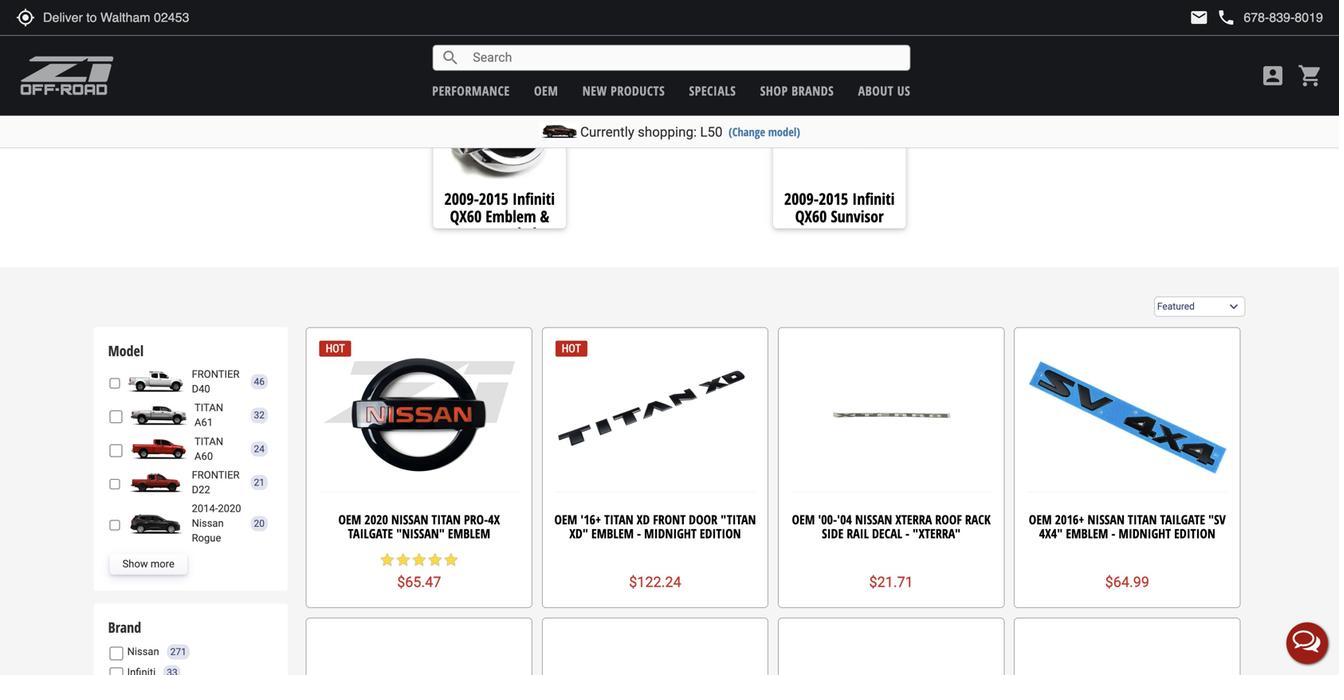 Task type: describe. For each thing, give the bounding box(es) containing it.
currently shopping: l50 (change model)
[[580, 124, 800, 140]]

model
[[108, 341, 144, 361]]

new
[[582, 82, 607, 99]]

$122.24
[[629, 574, 681, 591]]

oem 2016+ nissan titan tailgate "sv 4x4" emblem - midnight edition
[[1029, 511, 1226, 542]]

(change model) link
[[729, 124, 800, 139]]

infiniti for sunvisor
[[852, 188, 895, 210]]

"nissan"
[[396, 525, 445, 542]]

- inside oem 2016+ nissan titan tailgate "sv 4x4" emblem - midnight edition
[[1111, 525, 1115, 542]]

front
[[653, 511, 686, 528]]

shop brands
[[760, 82, 834, 99]]

Search search field
[[460, 45, 910, 70]]

32
[[254, 410, 265, 421]]

titan a60
[[195, 435, 223, 462]]

specials
[[689, 82, 736, 99]]

name
[[463, 223, 500, 245]]

search
[[441, 48, 460, 67]]

decal
[[872, 525, 902, 542]]

about us link
[[858, 82, 910, 99]]

2014-2020 nissan rogue
[[192, 503, 241, 544]]

emblem inside oem 2020 nissan titan pro-4x tailgate "nissan" emblem
[[448, 525, 490, 542]]

side
[[822, 525, 844, 542]]

d22
[[192, 484, 210, 496]]

infiniti for miscellaneous
[[230, 11, 306, 50]]

2 star from the left
[[395, 552, 411, 568]]

2009-2015 infiniti qx60 sunvisor
[[784, 188, 895, 227]]

show
[[122, 558, 148, 570]]

xd
[[637, 511, 650, 528]]

account_box
[[1260, 63, 1286, 88]]

mail phone
[[1190, 8, 1236, 27]]

phone link
[[1217, 8, 1323, 27]]

xd"
[[569, 525, 588, 542]]

"titan
[[721, 511, 756, 528]]

4 star from the left
[[427, 552, 443, 568]]

271
[[170, 646, 186, 658]]

infiniti for emblem
[[512, 188, 555, 210]]

model)
[[768, 124, 800, 139]]

oem '00-'04 nissan xterra roof rack side rail decal - "xterra"
[[792, 511, 991, 542]]

pro-
[[464, 511, 488, 528]]

20
[[254, 518, 265, 529]]

2015 for 2009-2015 infiniti qx60 miscellaneous
[[169, 11, 222, 50]]

a60
[[195, 450, 213, 462]]

qx60 for emblem
[[450, 205, 482, 227]]

tailgate inside oem 2016+ nissan titan tailgate "sv 4x4" emblem - midnight edition
[[1160, 511, 1205, 528]]

shop brands link
[[760, 82, 834, 99]]

mail
[[1190, 8, 1209, 27]]

oem for oem link
[[534, 82, 558, 99]]

currently
[[580, 124, 634, 140]]

nissan frontier d22 1998 1999 2000 2001 2002 2003 2004 ka24de vg33e 2.4l 3.3l sc se xe z1 off-road image
[[124, 472, 188, 493]]

nissan for oem 2020 nissan titan pro-4x tailgate "nissan" emblem
[[391, 511, 428, 528]]

titan for a60
[[195, 435, 223, 447]]

qx60 for miscellaneous
[[313, 11, 370, 50]]

oem link
[[534, 82, 558, 99]]

"xterra"
[[913, 525, 961, 542]]

2009- for 2009-2015 infiniti qx60 emblem & name label
[[444, 188, 479, 210]]

label
[[504, 223, 537, 245]]

2015 for 2009-2015 infiniti qx60 sunvisor
[[819, 188, 848, 210]]

shopping:
[[638, 124, 697, 140]]

nissan down "brand" on the left bottom of the page
[[127, 646, 159, 658]]

rogue
[[192, 532, 221, 544]]

$64.99
[[1105, 574, 1149, 591]]

show more button
[[110, 554, 187, 575]]

2009- for 2009-2015 infiniti qx60 sunvisor
[[784, 188, 819, 210]]

edition inside oem 2016+ nissan titan tailgate "sv 4x4" emblem - midnight edition
[[1174, 525, 1215, 542]]

brands
[[792, 82, 834, 99]]

'00-
[[818, 511, 837, 528]]

midnight inside oem '16+ titan xd front door "titan xd" emblem - midnight edition
[[644, 525, 697, 542]]

'16+
[[581, 511, 601, 528]]

phone
[[1217, 8, 1236, 27]]

- inside oem '16+ titan xd front door "titan xd" emblem - midnight edition
[[637, 525, 641, 542]]

door
[[689, 511, 717, 528]]

nissan titan a60 2004 2005 2006 2007 2008 2009 2010 2011 2012 2013 2014 2015 vk56de 5.6l s se sv sl le xe pro-4x offroad z1 off-road image
[[127, 439, 191, 459]]

miscellaneous
[[377, 11, 536, 50]]



Task type: locate. For each thing, give the bounding box(es) containing it.
nissan right '04
[[855, 511, 892, 528]]

1 horizontal spatial -
[[906, 525, 910, 542]]

new products
[[582, 82, 665, 99]]

nissan inside oem '00-'04 nissan xterra roof rack side rail decal - "xterra"
[[855, 511, 892, 528]]

nissan up rogue
[[192, 517, 224, 529]]

0 horizontal spatial qx60
[[313, 11, 370, 50]]

titan inside oem 2020 nissan titan pro-4x tailgate "nissan" emblem
[[432, 511, 461, 528]]

oem left '16+
[[554, 511, 577, 528]]

shopping_cart
[[1298, 63, 1323, 88]]

nissan frontier d40 2005 2006 2007 2008 2009 2010 2011 2012 2013 2014 2015 2016 2017 2018 2019 2020 2021 vq40de vq38dd qr25de 4.0l 3.8l 2.5l s se sl sv le xe pro-4x offroad z1 off-road image
[[124, 372, 188, 392]]

2 titan from the left
[[604, 511, 634, 528]]

0 horizontal spatial 2009-
[[107, 11, 169, 50]]

- right 2016+
[[1111, 525, 1115, 542]]

star
[[379, 552, 395, 568], [395, 552, 411, 568], [411, 552, 427, 568], [427, 552, 443, 568], [443, 552, 459, 568]]

0 horizontal spatial infiniti
[[230, 11, 306, 50]]

$21.71
[[869, 574, 913, 591]]

'04
[[837, 511, 852, 528]]

shopping_cart link
[[1294, 63, 1323, 88]]

oem inside oem 2016+ nissan titan tailgate "sv 4x4" emblem - midnight edition
[[1029, 511, 1052, 528]]

a61
[[195, 417, 213, 429]]

2 midnight from the left
[[1119, 525, 1171, 542]]

titan
[[195, 402, 223, 414], [195, 435, 223, 447]]

3 star from the left
[[411, 552, 427, 568]]

nissan inside oem 2020 nissan titan pro-4x tailgate "nissan" emblem
[[391, 511, 428, 528]]

2020 for oem
[[364, 511, 388, 528]]

emblem inside 2009-2015 infiniti qx60 emblem & name label
[[486, 205, 536, 227]]

titan left "pro-"
[[432, 511, 461, 528]]

oem for oem '16+ titan xd front door "titan xd" emblem - midnight edition
[[554, 511, 577, 528]]

oem left new
[[534, 82, 558, 99]]

nissan up star star star star star $65.47 at the left bottom
[[391, 511, 428, 528]]

2014-
[[192, 503, 218, 515]]

1 titan from the left
[[432, 511, 461, 528]]

oem left '00-
[[792, 511, 815, 528]]

2 horizontal spatial qx60
[[795, 205, 827, 227]]

2020 inside oem 2020 nissan titan pro-4x tailgate "nissan" emblem
[[364, 511, 388, 528]]

0 horizontal spatial -
[[637, 525, 641, 542]]

2 horizontal spatial -
[[1111, 525, 1115, 542]]

my_location
[[16, 8, 35, 27]]

more
[[151, 558, 174, 570]]

edition inside oem '16+ titan xd front door "titan xd" emblem - midnight edition
[[700, 525, 741, 542]]

1 frontier from the top
[[192, 368, 240, 380]]

2 horizontal spatial infiniti
[[852, 188, 895, 210]]

4x
[[488, 511, 500, 528]]

46
[[254, 376, 265, 387]]

1 horizontal spatial tailgate
[[1160, 511, 1205, 528]]

xterra
[[895, 511, 932, 528]]

1 horizontal spatial 2015
[[479, 188, 508, 210]]

oem inside oem '16+ titan xd front door "titan xd" emblem - midnight edition
[[554, 511, 577, 528]]

oem 2020 nissan titan pro-4x tailgate "nissan" emblem
[[338, 511, 500, 542]]

titan a61
[[195, 402, 223, 429]]

21
[[254, 477, 265, 488]]

specials link
[[689, 82, 736, 99]]

titan for a61
[[195, 402, 223, 414]]

emblem inside oem '16+ titan xd front door "titan xd" emblem - midnight edition
[[591, 525, 634, 542]]

oem inside oem '00-'04 nissan xterra roof rack side rail decal - "xterra"
[[792, 511, 815, 528]]

nissan for 2014-2020 nissan rogue
[[192, 517, 224, 529]]

mail link
[[1190, 8, 1209, 27]]

qx60 inside 2009-2015 infiniti qx60 sunvisor
[[795, 205, 827, 227]]

oem
[[534, 82, 558, 99], [338, 511, 361, 528], [554, 511, 577, 528], [792, 511, 815, 528], [1029, 511, 1052, 528]]

shop
[[760, 82, 788, 99]]

2020 down frontier d22
[[218, 503, 241, 515]]

0 horizontal spatial midnight
[[644, 525, 697, 542]]

2009- for 2009-2015 infiniti qx60 miscellaneous
[[107, 11, 169, 50]]

0 horizontal spatial edition
[[700, 525, 741, 542]]

2 - from the left
[[906, 525, 910, 542]]

frontier for d22
[[192, 469, 240, 481]]

2015 inside 2009-2015 infiniti qx60 emblem & name label
[[479, 188, 508, 210]]

new products link
[[582, 82, 665, 99]]

infiniti inside 2009-2015 infiniti qx60 emblem & name label
[[512, 188, 555, 210]]

titan up the a60
[[195, 435, 223, 447]]

titan
[[432, 511, 461, 528], [604, 511, 634, 528], [1128, 511, 1157, 528]]

2015
[[169, 11, 222, 50], [479, 188, 508, 210], [819, 188, 848, 210]]

oem for oem 2020 nissan titan pro-4x tailgate "nissan" emblem
[[338, 511, 361, 528]]

about us
[[858, 82, 910, 99]]

tailgate inside oem 2020 nissan titan pro-4x tailgate "nissan" emblem
[[348, 525, 393, 542]]

None checkbox
[[110, 377, 120, 390], [110, 444, 123, 457], [110, 518, 120, 532], [110, 647, 123, 660], [110, 668, 123, 675], [110, 377, 120, 390], [110, 444, 123, 457], [110, 518, 120, 532], [110, 647, 123, 660], [110, 668, 123, 675]]

infiniti inside 2009-2015 infiniti qx60 sunvisor
[[852, 188, 895, 210]]

0 horizontal spatial tailgate
[[348, 525, 393, 542]]

- inside oem '00-'04 nissan xterra roof rack side rail decal - "xterra"
[[906, 525, 910, 542]]

emblem right the 4x4"
[[1066, 525, 1108, 542]]

qx60 for sunvisor
[[795, 205, 827, 227]]

nissan rogue t32 2014 2015 2016 2017 2018 2019 2020 qr25de 2.5l s sl sv z1 off-road image
[[124, 513, 188, 534]]

account_box link
[[1256, 63, 1290, 88]]

2009-2015 infiniti qx60 emblem & name label
[[444, 188, 555, 245]]

nissan titan xd h61 2016 2017 2018 2019 2020 cummins diesel z1 off-road image
[[127, 405, 191, 426]]

1 vertical spatial titan
[[195, 435, 223, 447]]

nissan inside 2014-2020 nissan rogue
[[192, 517, 224, 529]]

2020
[[218, 503, 241, 515], [364, 511, 388, 528]]

titan inside oem 2016+ nissan titan tailgate "sv 4x4" emblem - midnight edition
[[1128, 511, 1157, 528]]

edition
[[700, 525, 741, 542], [1174, 525, 1215, 542]]

$65.47
[[397, 574, 441, 591]]

l50
[[700, 124, 723, 140]]

us
[[897, 82, 910, 99]]

1 horizontal spatial titan
[[604, 511, 634, 528]]

1 edition from the left
[[700, 525, 741, 542]]

products
[[611, 82, 665, 99]]

titan left xd
[[604, 511, 634, 528]]

- right decal
[[906, 525, 910, 542]]

oem inside oem 2020 nissan titan pro-4x tailgate "nissan" emblem
[[338, 511, 361, 528]]

d40
[[192, 383, 210, 395]]

0 horizontal spatial 2020
[[218, 503, 241, 515]]

qx60
[[313, 11, 370, 50], [450, 205, 482, 227], [795, 205, 827, 227]]

nissan right 2016+
[[1087, 511, 1125, 528]]

titan up $64.99
[[1128, 511, 1157, 528]]

1 horizontal spatial midnight
[[1119, 525, 1171, 542]]

2020 for 2014-
[[218, 503, 241, 515]]

4x4"
[[1039, 525, 1063, 542]]

titan up a61
[[195, 402, 223, 414]]

2009- inside 2009-2015 infiniti qx60 sunvisor
[[784, 188, 819, 210]]

2015 for 2009-2015 infiniti qx60 emblem & name label
[[479, 188, 508, 210]]

- left front
[[637, 525, 641, 542]]

2015 inside 2009-2015 infiniti qx60 sunvisor
[[819, 188, 848, 210]]

1 horizontal spatial infiniti
[[512, 188, 555, 210]]

oem left 2016+
[[1029, 511, 1052, 528]]

1 star from the left
[[379, 552, 395, 568]]

emblem right "nissan"
[[448, 525, 490, 542]]

1 - from the left
[[637, 525, 641, 542]]

1 horizontal spatial 2009-
[[444, 188, 479, 210]]

emblem
[[486, 205, 536, 227], [448, 525, 490, 542], [591, 525, 634, 542], [1066, 525, 1108, 542]]

"sv
[[1208, 511, 1226, 528]]

emblem left xd
[[591, 525, 634, 542]]

tailgate
[[1160, 511, 1205, 528], [348, 525, 393, 542]]

2020 left "nissan"
[[364, 511, 388, 528]]

1 titan from the top
[[195, 402, 223, 414]]

tailgate left ""sv"
[[1160, 511, 1205, 528]]

qx60 inside 2009-2015 infiniti qx60 emblem & name label
[[450, 205, 482, 227]]

oem left "nissan"
[[338, 511, 361, 528]]

2009-
[[107, 11, 169, 50], [444, 188, 479, 210], [784, 188, 819, 210]]

performance
[[432, 82, 510, 99]]

&
[[540, 205, 549, 227]]

1 vertical spatial frontier
[[192, 469, 240, 481]]

frontier up d22
[[192, 469, 240, 481]]

24
[[254, 443, 265, 455]]

emblem left &
[[486, 205, 536, 227]]

2009-2015 infiniti qx60 emblem & name label link
[[433, 188, 566, 245]]

2 edition from the left
[[1174, 525, 1215, 542]]

2 frontier from the top
[[192, 469, 240, 481]]

performance link
[[432, 82, 510, 99]]

rack
[[965, 511, 991, 528]]

2020 inside 2014-2020 nissan rogue
[[218, 503, 241, 515]]

midnight
[[644, 525, 697, 542], [1119, 525, 1171, 542]]

midnight up $122.24
[[644, 525, 697, 542]]

midnight up $64.99
[[1119, 525, 1171, 542]]

oem for oem 2016+ nissan titan tailgate "sv 4x4" emblem - midnight edition
[[1029, 511, 1052, 528]]

None checkbox
[[110, 410, 123, 424], [110, 477, 120, 491], [110, 410, 123, 424], [110, 477, 120, 491]]

nissan inside oem 2016+ nissan titan tailgate "sv 4x4" emblem - midnight edition
[[1087, 511, 1125, 528]]

3 titan from the left
[[1128, 511, 1157, 528]]

about
[[858, 82, 894, 99]]

0 horizontal spatial titan
[[432, 511, 461, 528]]

titan for oem 2016+ nissan titan tailgate "sv 4x4" emblem - midnight edition
[[1128, 511, 1157, 528]]

1 midnight from the left
[[644, 525, 697, 542]]

2009-2015 infiniti qx60 sunvisor link
[[773, 188, 906, 227]]

titan inside oem '16+ titan xd front door "titan xd" emblem - midnight edition
[[604, 511, 634, 528]]

tailgate left "nissan"
[[348, 525, 393, 542]]

1 horizontal spatial qx60
[[450, 205, 482, 227]]

oem '16+ titan xd front door "titan xd" emblem - midnight edition
[[554, 511, 756, 542]]

oem for oem '00-'04 nissan xterra roof rack side rail decal - "xterra"
[[792, 511, 815, 528]]

sunvisor
[[831, 205, 884, 227]]

2009- inside 2009-2015 infiniti qx60 emblem & name label
[[444, 188, 479, 210]]

-
[[637, 525, 641, 542], [906, 525, 910, 542], [1111, 525, 1115, 542]]

nissan
[[391, 511, 428, 528], [855, 511, 892, 528], [1087, 511, 1125, 528], [192, 517, 224, 529], [127, 646, 159, 658]]

0 horizontal spatial 2015
[[169, 11, 222, 50]]

2 horizontal spatial titan
[[1128, 511, 1157, 528]]

2 titan from the top
[[195, 435, 223, 447]]

0 vertical spatial frontier
[[192, 368, 240, 380]]

2016+
[[1055, 511, 1084, 528]]

frontier d22
[[192, 469, 240, 496]]

1 horizontal spatial 2020
[[364, 511, 388, 528]]

z1 motorsports logo image
[[20, 56, 114, 96]]

titan for oem 2020 nissan titan pro-4x tailgate "nissan" emblem
[[432, 511, 461, 528]]

roof
[[935, 511, 962, 528]]

5 star from the left
[[443, 552, 459, 568]]

star star star star star $65.47
[[379, 552, 459, 591]]

3 - from the left
[[1111, 525, 1115, 542]]

(change
[[729, 124, 765, 139]]

nissan for oem 2016+ nissan titan tailgate "sv 4x4" emblem - midnight edition
[[1087, 511, 1125, 528]]

2 horizontal spatial 2015
[[819, 188, 848, 210]]

frontier d40
[[192, 368, 240, 395]]

1 horizontal spatial edition
[[1174, 525, 1215, 542]]

frontier for d40
[[192, 368, 240, 380]]

show more
[[122, 558, 174, 570]]

brand
[[108, 618, 141, 637]]

emblem inside oem 2016+ nissan titan tailgate "sv 4x4" emblem - midnight edition
[[1066, 525, 1108, 542]]

2009-2015 infiniti qx60 miscellaneous
[[107, 11, 536, 50]]

frontier up d40
[[192, 368, 240, 380]]

0 vertical spatial titan
[[195, 402, 223, 414]]

midnight inside oem 2016+ nissan titan tailgate "sv 4x4" emblem - midnight edition
[[1119, 525, 1171, 542]]

2 horizontal spatial 2009-
[[784, 188, 819, 210]]

rail
[[847, 525, 869, 542]]



Task type: vqa. For each thing, say whether or not it's contained in the screenshot.


